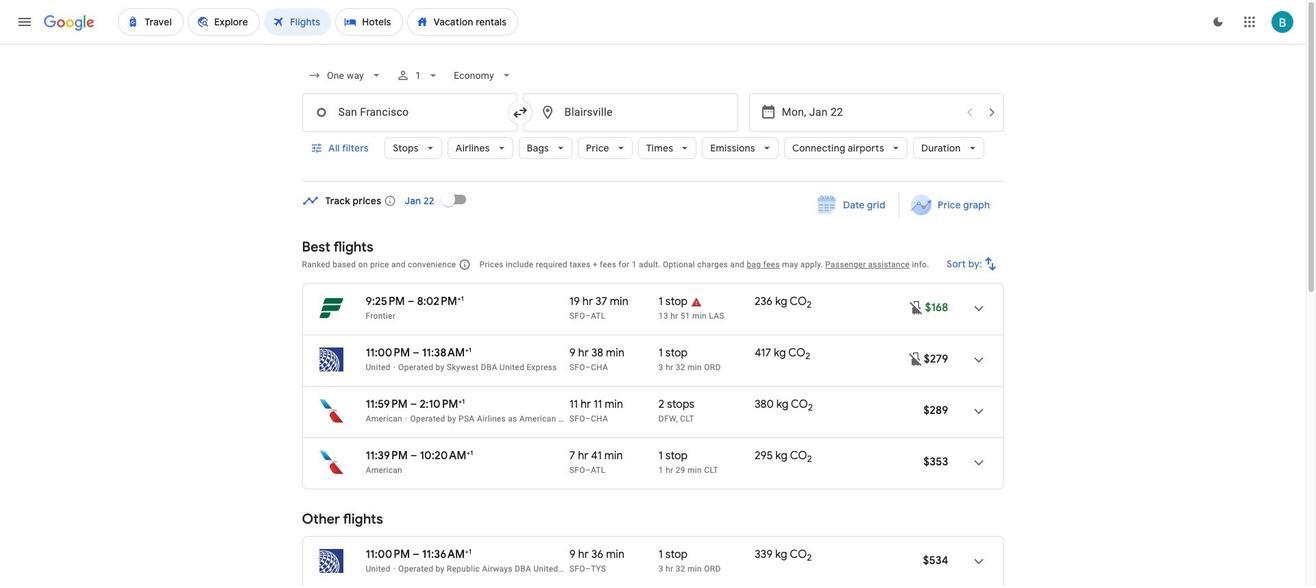 Task type: describe. For each thing, give the bounding box(es) containing it.
flight details. leaves san francisco international airport (sfo) at 11:59 pm on monday, january 22 and arrives at chattanooga metropolitan airport at 2:10 pm on tuesday, january 23. image
[[962, 395, 995, 428]]

Arrival time: 10:20 AM on  Tuesday, January 23. text field
[[420, 448, 473, 463]]

flight details. leaves san francisco international airport (sfo) at 11:00 pm on monday, january 22 and arrives at chattanooga metropolitan airport at 11:38 am on tuesday, january 23. image
[[962, 344, 995, 376]]

1 stop flight. element for total duration 9 hr 36 min. element on the bottom of page
[[659, 548, 688, 564]]

Arrival time: 11:36 AM on  Tuesday, January 23. text field
[[422, 547, 472, 562]]

Departure text field
[[782, 94, 958, 131]]

Arrival time: 8:02 PM on  Tuesday, January 23. text field
[[417, 294, 464, 309]]

353 US dollars text field
[[924, 455, 949, 469]]

1 stop flight. element for 'total duration 7 hr 41 min.' element
[[659, 449, 688, 465]]

total duration 7 hr 41 min. element
[[570, 449, 659, 465]]

learn more about ranking image
[[459, 258, 471, 271]]

Arrival time: 2:10 PM on  Tuesday, January 23. text field
[[420, 397, 465, 411]]

loading results progress bar
[[0, 44, 1306, 47]]

flight details. leaves san francisco international airport (sfo) at 9:25 pm on monday, january 22 and arrives at hartsfield-jackson atlanta international airport at 8:02 pm on tuesday, january 23. image
[[962, 292, 995, 325]]

279 US dollars text field
[[924, 352, 949, 366]]

total duration 9 hr 36 min. element
[[570, 548, 659, 564]]

total duration 11 hr 11 min. element
[[570, 398, 659, 413]]

leaves san francisco international airport (sfo) at 9:25 pm on monday, january 22 and arrives at hartsfield-jackson atlanta international airport at 8:02 pm on tuesday, january 23. element
[[366, 294, 464, 309]]



Task type: vqa. For each thing, say whether or not it's contained in the screenshot.
"Search Box" on the top of the page
yes



Task type: locate. For each thing, give the bounding box(es) containing it.
4 1 stop flight. element from the top
[[659, 548, 688, 564]]

leaves san francisco international airport (sfo) at 11:59 pm on monday, january 22 and arrives at chattanooga metropolitan airport at 2:10 pm on tuesday, january 23. element
[[366, 397, 465, 411]]

2 stops flight. element
[[659, 398, 695, 413]]

1 stop flight. element
[[659, 295, 688, 311], [659, 346, 688, 362], [659, 449, 688, 465], [659, 548, 688, 564]]

layover (1 of 2) is a 1 hr 36 min layover at dallas fort worth international airport (dfw) in dallas. layover (2 of 2) is a 2 hr 20 min layover at charlotte douglas international airport in charlotte. element
[[659, 413, 748, 424]]

Arrival time: 11:38 AM on  Tuesday, January 23. text field
[[422, 346, 472, 360]]

leaves san francisco international airport (sfo) at 11:00 pm on monday, january 22 and arrives at mcghee tyson airport at 11:36 am on tuesday, january 23. element
[[366, 547, 472, 562]]

flight details. leaves san francisco international airport (sfo) at 11:00 pm on monday, january 22 and arrives at mcghee tyson airport at 11:36 am on tuesday, january 23. image
[[962, 545, 995, 578]]

Departure time: 11:00 PM. text field
[[366, 346, 410, 360]]

534 US dollars text field
[[923, 554, 949, 568]]

swap origin and destination. image
[[512, 104, 528, 121]]

learn more about tracked prices image
[[384, 195, 397, 207]]

168 US dollars text field
[[925, 301, 949, 315]]

None text field
[[302, 93, 517, 132], [523, 93, 738, 132], [302, 93, 517, 132], [523, 93, 738, 132]]

 image
[[393, 363, 396, 372]]

leaves san francisco international airport (sfo) at 11:39 pm on monday, january 22 and arrives at hartsfield-jackson atlanta international airport at 10:20 am on tuesday, january 23. element
[[366, 448, 473, 463]]

this price for this flight doesn't include overhead bin access. if you need a carry-on bag, use the bags filter to update prices. image for 279 us dollars text field
[[908, 351, 924, 367]]

None field
[[302, 63, 388, 88], [449, 63, 519, 88], [302, 63, 388, 88], [449, 63, 519, 88]]

main menu image
[[16, 14, 33, 30]]

1 vertical spatial this price for this flight doesn't include overhead bin access. if you need a carry-on bag, use the bags filter to update prices. image
[[908, 351, 924, 367]]

3 1 stop flight. element from the top
[[659, 449, 688, 465]]

leaves san francisco international airport (sfo) at 11:00 pm on monday, january 22 and arrives at chattanooga metropolitan airport at 11:38 am on tuesday, january 23. element
[[366, 346, 472, 360]]

find the best price region
[[302, 183, 1004, 228]]

1 1 stop flight. element from the top
[[659, 295, 688, 311]]

this price for this flight doesn't include overhead bin access. if you need a carry-on bag, use the bags filter to update prices. image up 289 us dollars text box
[[908, 351, 924, 367]]

Departure time: 11:59 PM. text field
[[366, 398, 408, 411]]

0 vertical spatial this price for this flight doesn't include overhead bin access. if you need a carry-on bag, use the bags filter to update prices. image
[[909, 299, 925, 316]]

this price for this flight doesn't include overhead bin access. if you need a carry-on bag, use the bags filter to update prices. image up 279 us dollars text field
[[909, 299, 925, 316]]

flight details. leaves san francisco international airport (sfo) at 11:39 pm on monday, january 22 and arrives at hartsfield-jackson atlanta international airport at 10:20 am on tuesday, january 23. image
[[962, 446, 995, 479]]

None search field
[[302, 59, 1004, 182]]

289 US dollars text field
[[924, 404, 949, 418]]

total duration 19 hr 37 min. element
[[570, 295, 659, 311]]

change appearance image
[[1202, 5, 1235, 38]]

2 1 stop flight. element from the top
[[659, 346, 688, 362]]

Departure time: 9:25 PM. text field
[[366, 295, 405, 309]]

this price for this flight doesn't include overhead bin access. if you need a carry-on bag, use the bags filter to update prices. image for 168 us dollars text box
[[909, 299, 925, 316]]

this price for this flight doesn't include overhead bin access. if you need a carry-on bag, use the bags filter to update prices. image
[[909, 299, 925, 316], [908, 351, 924, 367]]

 image
[[393, 564, 396, 574]]

Departure time: 11:39 PM. text field
[[366, 449, 408, 463]]

total duration 9 hr 38 min. element
[[570, 346, 659, 362]]

Departure time: 11:00 PM. text field
[[366, 548, 410, 562]]

1 stop flight. element for total duration 9 hr 38 min. element
[[659, 346, 688, 362]]

main content
[[302, 183, 1004, 586]]



